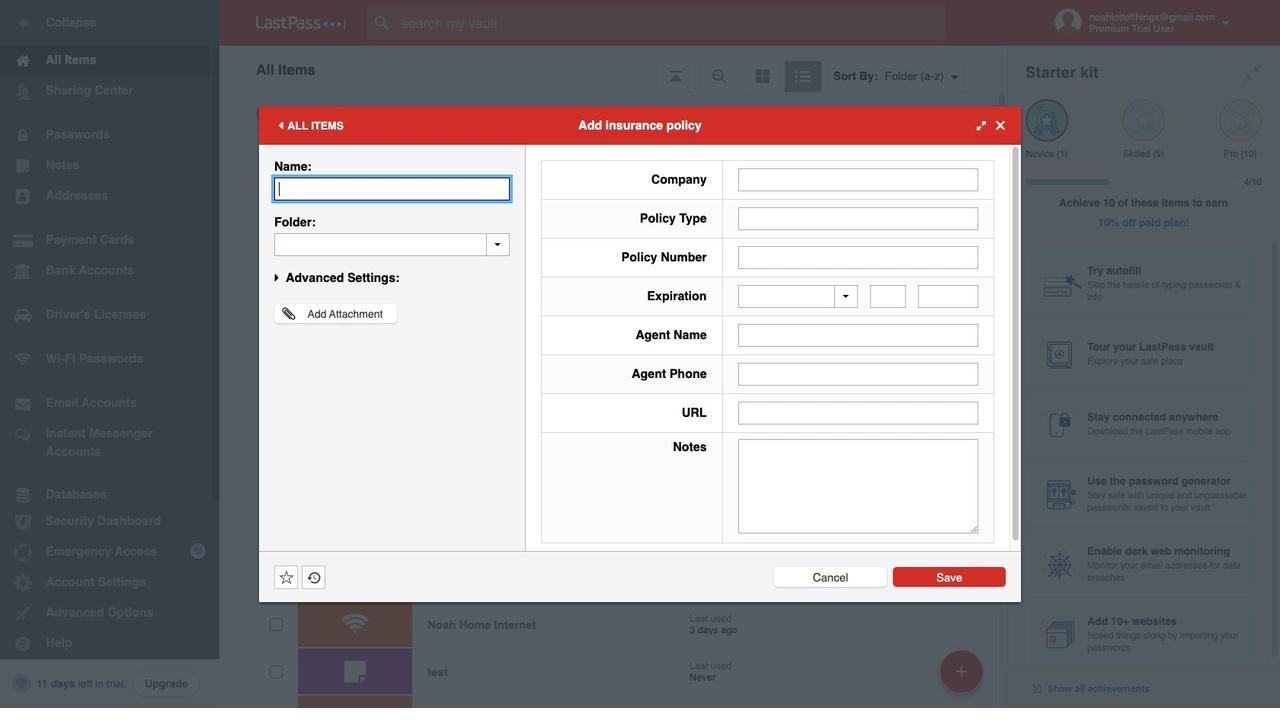 Task type: locate. For each thing, give the bounding box(es) containing it.
None text field
[[274, 177, 510, 200], [738, 207, 979, 230], [274, 233, 510, 256], [738, 246, 979, 269], [919, 285, 979, 308], [738, 324, 979, 347], [738, 363, 979, 386], [738, 402, 979, 425], [738, 439, 979, 534], [274, 177, 510, 200], [738, 207, 979, 230], [274, 233, 510, 256], [738, 246, 979, 269], [919, 285, 979, 308], [738, 324, 979, 347], [738, 363, 979, 386], [738, 402, 979, 425], [738, 439, 979, 534]]

new item image
[[957, 666, 967, 677]]

None text field
[[738, 168, 979, 191], [871, 285, 907, 308], [738, 168, 979, 191], [871, 285, 907, 308]]

main navigation navigation
[[0, 0, 220, 708]]

dialog
[[259, 106, 1022, 602]]



Task type: vqa. For each thing, say whether or not it's contained in the screenshot.
New item element
no



Task type: describe. For each thing, give the bounding box(es) containing it.
lastpass image
[[256, 16, 346, 30]]

search my vault text field
[[367, 6, 977, 40]]

Search search field
[[367, 6, 977, 40]]

new item navigation
[[935, 646, 993, 708]]

vault options navigation
[[220, 46, 1008, 91]]



